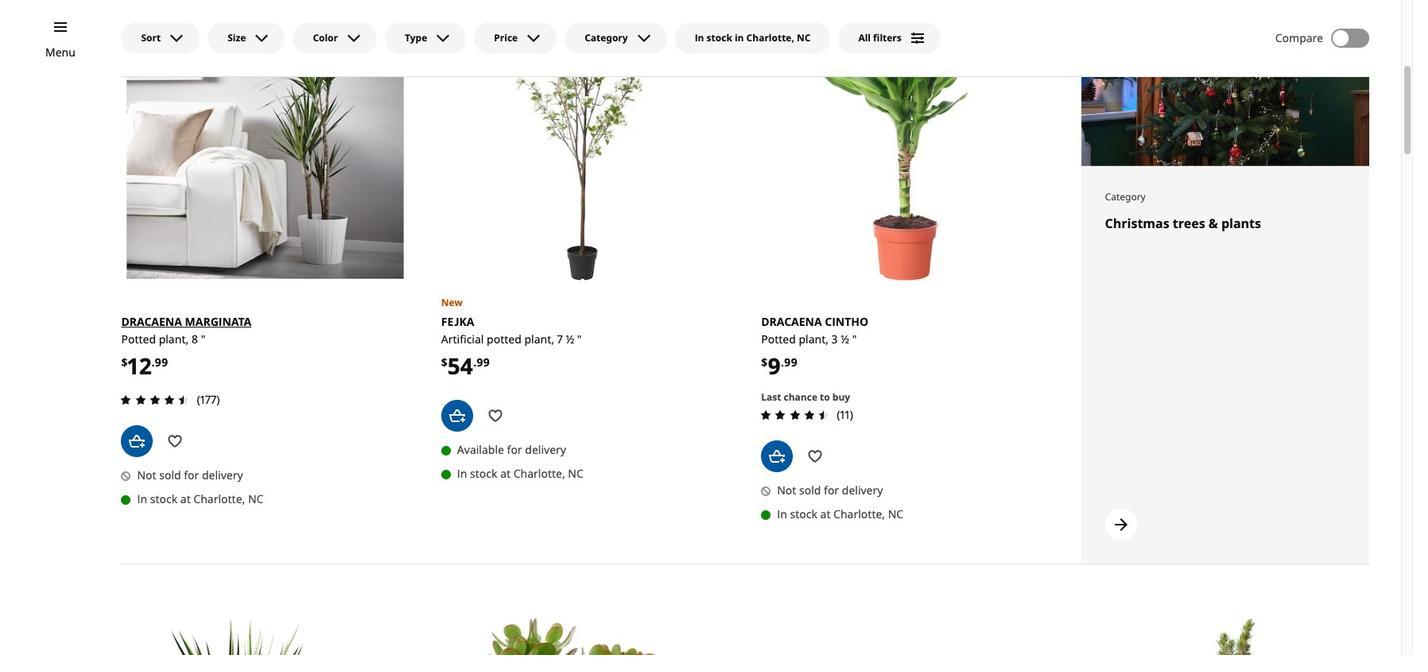 Task type: vqa. For each thing, say whether or not it's contained in the screenshot.
Potted inside the DRACAENA MARGINATA Potted plant, 8 " $ 12 . 99
yes



Task type: locate. For each thing, give the bounding box(es) containing it.
1 horizontal spatial for
[[507, 443, 522, 458]]

0 horizontal spatial sold
[[159, 468, 181, 483]]

99 right 9
[[784, 355, 798, 370]]

potted inside dracaena cintho potted plant, 3 ½ " $ 9 . 99
[[762, 332, 796, 347]]

1 horizontal spatial .
[[473, 355, 477, 370]]

1 horizontal spatial ½
[[841, 332, 850, 347]]

last
[[762, 391, 782, 404]]

2 $ from the left
[[441, 355, 448, 370]]

for right available on the bottom of the page
[[507, 443, 522, 458]]

. down artificial
[[473, 355, 477, 370]]

for
[[507, 443, 522, 458], [184, 468, 199, 483], [824, 483, 839, 498]]

. up review: 4.4 out of 5 stars. total reviews: 177 image
[[152, 355, 155, 370]]

sold down review: 4.4 out of 5 stars. total reviews: 177 image
[[159, 468, 181, 483]]

for down "(177)"
[[184, 468, 199, 483]]

potted
[[121, 332, 156, 347], [762, 332, 796, 347]]

price
[[494, 31, 518, 45]]

0 horizontal spatial for
[[184, 468, 199, 483]]

2 horizontal spatial for
[[824, 483, 839, 498]]

not for 9
[[777, 483, 797, 498]]

color button
[[293, 22, 377, 54]]

delivery
[[525, 443, 566, 458], [202, 468, 243, 483], [842, 483, 883, 498]]

$ inside new fejka artificial potted plant, 7 ½ " $ 54 . 99
[[441, 355, 448, 370]]

1 horizontal spatial 99
[[477, 355, 490, 370]]

1 . from the left
[[152, 355, 155, 370]]

plant, left 8
[[159, 332, 189, 347]]

" right 8
[[201, 332, 206, 347]]

$
[[121, 355, 128, 370], [441, 355, 448, 370], [762, 355, 768, 370]]

9
[[768, 351, 781, 381]]

2 potted from the left
[[762, 332, 796, 347]]

$ up the last
[[762, 355, 768, 370]]

½ inside new fejka artificial potted plant, 7 ½ " $ 54 . 99
[[566, 332, 575, 347]]

1 vertical spatial category
[[1106, 191, 1146, 204]]

sold for 9
[[800, 483, 821, 498]]

not sold for delivery for 12
[[137, 468, 243, 483]]

1 99 from the left
[[155, 355, 168, 370]]

in
[[735, 31, 744, 45]]

not sold for delivery for 9
[[777, 483, 883, 498]]

menu
[[45, 45, 75, 60]]

2 horizontal spatial $
[[762, 355, 768, 370]]

review: 4.4 out of 5 stars. total reviews: 177 image
[[117, 391, 194, 410]]

2 horizontal spatial in stock at charlotte, nc
[[777, 507, 904, 522]]

category
[[585, 31, 628, 45], [1106, 191, 1146, 204]]

potted up 9
[[762, 332, 796, 347]]

1 horizontal spatial in stock at charlotte, nc
[[457, 466, 584, 481]]

"
[[201, 332, 206, 347], [577, 332, 582, 347], [853, 332, 857, 347]]

0 horizontal spatial potted
[[121, 332, 156, 347]]

fejka
[[441, 314, 475, 329]]

½ right 7
[[566, 332, 575, 347]]

plant,
[[159, 332, 189, 347], [525, 332, 554, 347], [799, 332, 829, 347]]

1 horizontal spatial "
[[577, 332, 582, 347]]

3 99 from the left
[[784, 355, 798, 370]]

nc inside popup button
[[797, 31, 811, 45]]

$ inside dracaena cintho potted plant, 3 ½ " $ 9 . 99
[[762, 355, 768, 370]]

in stock in charlotte, nc button
[[675, 22, 831, 54]]

in inside popup button
[[695, 31, 704, 45]]

99
[[155, 355, 168, 370], [477, 355, 490, 370], [784, 355, 798, 370]]

1 ½ from the left
[[566, 332, 575, 347]]

at
[[501, 466, 511, 481], [180, 492, 191, 507], [821, 507, 831, 522]]

2 horizontal spatial "
[[853, 332, 857, 347]]

3 " from the left
[[853, 332, 857, 347]]

2 horizontal spatial .
[[781, 355, 784, 370]]

dracaena inside dracaena cintho potted plant, 3 ½ " $ 9 . 99
[[762, 314, 822, 329]]

new
[[441, 296, 463, 310]]

plants
[[1222, 215, 1262, 233]]

0 horizontal spatial ½
[[566, 332, 575, 347]]

1 horizontal spatial not sold for delivery
[[777, 483, 883, 498]]

. up the last
[[781, 355, 784, 370]]

2 ½ from the left
[[841, 332, 850, 347]]

not
[[137, 468, 156, 483], [777, 483, 797, 498]]

0 horizontal spatial category
[[585, 31, 628, 45]]

0 horizontal spatial dracaena
[[121, 314, 182, 329]]

dracaena for 9
[[762, 314, 822, 329]]

not sold for delivery down "(177)"
[[137, 468, 243, 483]]

nc for "
[[568, 466, 584, 481]]

0 horizontal spatial "
[[201, 332, 206, 347]]

potted inside dracaena marginata potted plant, 8 " $ 12 . 99
[[121, 332, 156, 347]]

1 $ from the left
[[121, 355, 128, 370]]

sold down review: 4.6 out of 5 stars. total reviews: 11 image
[[800, 483, 821, 498]]

dracaena up 12
[[121, 314, 182, 329]]

plant, inside dracaena marginata potted plant, 8 " $ 12 . 99
[[159, 332, 189, 347]]

1 dracaena from the left
[[121, 314, 182, 329]]

1 horizontal spatial at
[[501, 466, 511, 481]]

filters
[[874, 31, 902, 45]]

0 horizontal spatial 99
[[155, 355, 168, 370]]

2 horizontal spatial plant,
[[799, 332, 829, 347]]

not for 12
[[137, 468, 156, 483]]

1 potted from the left
[[121, 332, 156, 347]]

all filters button
[[839, 22, 941, 54]]

chance
[[784, 391, 818, 404]]

charlotte, for 12
[[194, 492, 245, 507]]

dracaena inside dracaena marginata potted plant, 8 " $ 12 . 99
[[121, 314, 182, 329]]

not down review: 4.4 out of 5 stars. total reviews: 177 image
[[137, 468, 156, 483]]

dracaena marginata potted plant, 8 " $ 12 . 99
[[121, 314, 252, 381]]

charlotte,
[[747, 31, 795, 45], [514, 466, 565, 481], [194, 492, 245, 507], [834, 507, 886, 522]]

1 horizontal spatial sold
[[800, 483, 821, 498]]

plant, inside dracaena cintho potted plant, 3 ½ " $ 9 . 99
[[799, 332, 829, 347]]

nc
[[797, 31, 811, 45], [568, 466, 584, 481], [248, 492, 264, 507], [888, 507, 904, 522]]

charlotte, for "
[[514, 466, 565, 481]]

½ right 3
[[841, 332, 850, 347]]

trees
[[1173, 215, 1206, 233]]

dracaena up 9
[[762, 314, 822, 329]]

2 99 from the left
[[477, 355, 490, 370]]

3 $ from the left
[[762, 355, 768, 370]]

delivery down "(177)"
[[202, 468, 243, 483]]

2 . from the left
[[473, 355, 477, 370]]

0 horizontal spatial at
[[180, 492, 191, 507]]

sort button
[[121, 22, 200, 54]]

for for 12
[[184, 468, 199, 483]]

potted up 12
[[121, 332, 156, 347]]

in for 12
[[137, 492, 147, 507]]

size
[[228, 31, 246, 45]]

last chance to buy
[[762, 391, 851, 404]]

plant, left 7
[[525, 332, 554, 347]]

delivery right available on the bottom of the page
[[525, 443, 566, 458]]

2 horizontal spatial delivery
[[842, 483, 883, 498]]

0 horizontal spatial plant,
[[159, 332, 189, 347]]

1 horizontal spatial plant,
[[525, 332, 554, 347]]

cintho
[[825, 314, 869, 329]]

dracaena
[[121, 314, 182, 329], [762, 314, 822, 329]]

99 right 54
[[477, 355, 490, 370]]

1 horizontal spatial category
[[1106, 191, 1146, 204]]

in stock at charlotte, nc
[[457, 466, 584, 481], [137, 492, 264, 507], [777, 507, 904, 522]]

dracaena cintho potted plant, 3 ½ " $ 9 . 99
[[762, 314, 869, 381]]

at for 12
[[180, 492, 191, 507]]

delivery for 12
[[202, 468, 243, 483]]

2 plant, from the left
[[525, 332, 554, 347]]

1 " from the left
[[201, 332, 206, 347]]

1 plant, from the left
[[159, 332, 189, 347]]

plant, left 3
[[799, 332, 829, 347]]

plant, for 12
[[159, 332, 189, 347]]

0 horizontal spatial not
[[137, 468, 156, 483]]

2 dracaena from the left
[[762, 314, 822, 329]]

.
[[152, 355, 155, 370], [473, 355, 477, 370], [781, 355, 784, 370]]

new fejka artificial potted plant, 7 ½ " $ 54 . 99
[[441, 296, 582, 381]]

0 horizontal spatial $
[[121, 355, 128, 370]]

2 horizontal spatial 99
[[784, 355, 798, 370]]

2 " from the left
[[577, 332, 582, 347]]

" inside dracaena cintho potted plant, 3 ½ " $ 9 . 99
[[853, 332, 857, 347]]

" inside dracaena marginata potted plant, 8 " $ 12 . 99
[[201, 332, 206, 347]]

$ up review: 4.4 out of 5 stars. total reviews: 177 image
[[121, 355, 128, 370]]

3 . from the left
[[781, 355, 784, 370]]

" right 7
[[577, 332, 582, 347]]

" down cintho
[[853, 332, 857, 347]]

sold
[[159, 468, 181, 483], [800, 483, 821, 498]]

in stock at charlotte, nc for 9
[[777, 507, 904, 522]]

in
[[695, 31, 704, 45], [457, 466, 467, 481], [137, 492, 147, 507], [777, 507, 787, 522]]

0 horizontal spatial delivery
[[202, 468, 243, 483]]

3 plant, from the left
[[799, 332, 829, 347]]

in stock in charlotte, nc
[[695, 31, 811, 45]]

not down review: 4.6 out of 5 stars. total reviews: 11 image
[[777, 483, 797, 498]]

0 horizontal spatial not sold for delivery
[[137, 468, 243, 483]]

1 horizontal spatial $
[[441, 355, 448, 370]]

not sold for delivery down (11) at bottom right
[[777, 483, 883, 498]]

7
[[557, 332, 563, 347]]

delivery down (11) at bottom right
[[842, 483, 883, 498]]

menu button
[[45, 44, 75, 61]]

&
[[1209, 215, 1219, 233]]

charlotte, inside in stock in charlotte, nc popup button
[[747, 31, 795, 45]]

12
[[128, 351, 152, 381]]

0 horizontal spatial .
[[152, 355, 155, 370]]

2 horizontal spatial at
[[821, 507, 831, 522]]

99 right 12
[[155, 355, 168, 370]]

½
[[566, 332, 575, 347], [841, 332, 850, 347]]

0 horizontal spatial in stock at charlotte, nc
[[137, 492, 264, 507]]

for down (11) at bottom right
[[824, 483, 839, 498]]

1 horizontal spatial potted
[[762, 332, 796, 347]]

1 horizontal spatial not
[[777, 483, 797, 498]]

0 vertical spatial category
[[585, 31, 628, 45]]

stock
[[707, 31, 733, 45], [470, 466, 498, 481], [150, 492, 178, 507], [790, 507, 818, 522]]

1 horizontal spatial dracaena
[[762, 314, 822, 329]]

not sold for delivery
[[137, 468, 243, 483], [777, 483, 883, 498]]

$ down artificial
[[441, 355, 448, 370]]



Task type: describe. For each thing, give the bounding box(es) containing it.
christmas trees & plants
[[1106, 215, 1262, 233]]

category button
[[565, 22, 667, 54]]

$ inside dracaena marginata potted plant, 8 " $ 12 . 99
[[121, 355, 128, 370]]

plant, inside new fejka artificial potted plant, 7 ½ " $ 54 . 99
[[525, 332, 554, 347]]

99 inside dracaena cintho potted plant, 3 ½ " $ 9 . 99
[[784, 355, 798, 370]]

category inside category 'popup button'
[[585, 31, 628, 45]]

potted for 9
[[762, 332, 796, 347]]

3
[[832, 332, 838, 347]]

at for 54
[[501, 466, 511, 481]]

size button
[[208, 22, 285, 54]]

stock inside popup button
[[707, 31, 733, 45]]

all
[[859, 31, 871, 45]]

in stock at charlotte, nc for 54
[[457, 466, 584, 481]]

stock for 12
[[150, 492, 178, 507]]

(177)
[[197, 393, 220, 408]]

dracaena for 12
[[121, 314, 182, 329]]

in for $
[[777, 507, 787, 522]]

for for $
[[824, 483, 839, 498]]

sold for 12
[[159, 468, 181, 483]]

. inside dracaena cintho potted plant, 3 ½ " $ 9 . 99
[[781, 355, 784, 370]]

in stock at charlotte, nc for 12
[[137, 492, 264, 507]]

marginata
[[185, 314, 252, 329]]

(11)
[[837, 408, 854, 423]]

99 inside new fejka artificial potted plant, 7 ½ " $ 54 . 99
[[477, 355, 490, 370]]

available
[[457, 443, 504, 458]]

to
[[820, 391, 830, 404]]

review: 4.6 out of 5 stars. total reviews: 11 image
[[757, 406, 834, 425]]

54
[[448, 351, 473, 381]]

potted for 12
[[121, 332, 156, 347]]

plant, for $
[[799, 332, 829, 347]]

christmas
[[1106, 215, 1170, 233]]

at for 9
[[821, 507, 831, 522]]

in for "
[[457, 466, 467, 481]]

type button
[[385, 22, 466, 54]]

compare
[[1276, 30, 1324, 45]]

. inside new fejka artificial potted plant, 7 ½ " $ 54 . 99
[[473, 355, 477, 370]]

buy
[[833, 391, 851, 404]]

color
[[313, 31, 338, 45]]

delivery for $
[[842, 483, 883, 498]]

½ inside dracaena cintho potted plant, 3 ½ " $ 9 . 99
[[841, 332, 850, 347]]

artificial
[[441, 332, 484, 347]]

available for delivery
[[457, 443, 566, 458]]

potted
[[487, 332, 522, 347]]

1 horizontal spatial delivery
[[525, 443, 566, 458]]

99 inside dracaena marginata potted plant, 8 " $ 12 . 99
[[155, 355, 168, 370]]

sort
[[141, 31, 161, 45]]

stock for "
[[470, 466, 498, 481]]

all filters
[[859, 31, 902, 45]]

type
[[405, 31, 427, 45]]

stock for $
[[790, 507, 818, 522]]

" inside new fejka artificial potted plant, 7 ½ " $ 54 . 99
[[577, 332, 582, 347]]

nc for 12
[[248, 492, 264, 507]]

8
[[192, 332, 198, 347]]

. inside dracaena marginata potted plant, 8 " $ 12 . 99
[[152, 355, 155, 370]]

charlotte, for $
[[834, 507, 886, 522]]

price button
[[474, 22, 557, 54]]

nc for $
[[888, 507, 904, 522]]



